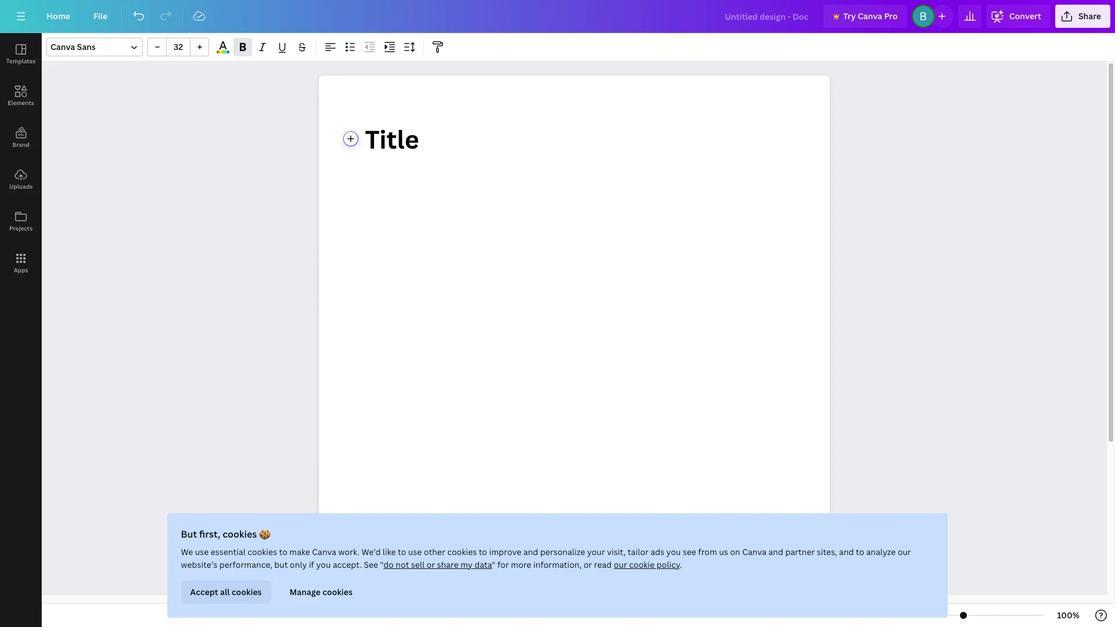 Task type: vqa. For each thing, say whether or not it's contained in the screenshot.
Solid
no



Task type: locate. For each thing, give the bounding box(es) containing it.
use
[[195, 547, 209, 558], [408, 547, 422, 558]]

1 horizontal spatial or
[[584, 559, 592, 570]]

home link
[[37, 5, 79, 28]]

1 " from the left
[[380, 559, 384, 570]]

use up website's
[[195, 547, 209, 558]]

all
[[220, 587, 230, 598]]

but
[[181, 528, 197, 541]]

share
[[437, 559, 459, 570]]

brand
[[12, 141, 29, 149]]

we
[[181, 547, 193, 558]]

to up but
[[279, 547, 288, 558]]

cookie
[[629, 559, 655, 570]]

you right if
[[317, 559, 331, 570]]

from
[[699, 547, 718, 558]]

sell
[[411, 559, 425, 570]]

1 vertical spatial our
[[614, 559, 627, 570]]

try canva pro
[[843, 10, 898, 21]]

templates button
[[0, 33, 42, 75]]

convert button
[[986, 5, 1051, 28]]

but first, cookies 🍪 dialog
[[167, 513, 948, 618]]

to right the like
[[398, 547, 406, 558]]

do not sell or share my data " for more information, or read our cookie policy .
[[384, 559, 682, 570]]

or right sell
[[427, 559, 435, 570]]

my
[[461, 559, 473, 570]]

use up sell
[[408, 547, 422, 558]]

tailor
[[628, 547, 649, 558]]

uploads
[[9, 182, 33, 191]]

1 horizontal spatial "
[[492, 559, 496, 570]]

0 horizontal spatial "
[[380, 559, 384, 570]]

like
[[383, 547, 396, 558]]

elements
[[8, 99, 34, 107]]

2 " from the left
[[492, 559, 496, 570]]

you
[[667, 547, 681, 558], [317, 559, 331, 570]]

0 horizontal spatial use
[[195, 547, 209, 558]]

projects button
[[0, 200, 42, 242]]

"
[[380, 559, 384, 570], [492, 559, 496, 570]]

100%
[[1057, 610, 1080, 621]]

try canva pro button
[[824, 5, 907, 28]]

accept.
[[333, 559, 362, 570]]

and left partner in the bottom right of the page
[[769, 547, 784, 558]]

you up policy at the right bottom of page
[[667, 547, 681, 558]]

our
[[898, 547, 911, 558], [614, 559, 627, 570]]

apps button
[[0, 242, 42, 284]]

canva inside 'try canva pro' button
[[858, 10, 882, 21]]

sans
[[77, 41, 96, 52]]

cookies up my
[[448, 547, 477, 558]]

our inside we use essential cookies to make canva work. we'd like to use other cookies to improve and personalize your visit, tailor ads you see from us on canva and partner sites, and to analyze our website's performance, but only if you accept. see "
[[898, 547, 911, 558]]

and up do not sell or share my data " for more information, or read our cookie policy . at the bottom of page
[[524, 547, 539, 558]]

policy
[[657, 559, 680, 570]]

" left for
[[492, 559, 496, 570]]

our cookie policy link
[[614, 559, 680, 570]]

.
[[680, 559, 682, 570]]

1 use from the left
[[195, 547, 209, 558]]

essential
[[211, 547, 246, 558]]

2 horizontal spatial and
[[840, 547, 854, 558]]

do not sell or share my data link
[[384, 559, 492, 570]]

file
[[93, 10, 108, 21]]

but
[[275, 559, 288, 570]]

group
[[148, 38, 209, 56]]

1 horizontal spatial our
[[898, 547, 911, 558]]

sites,
[[817, 547, 838, 558]]

– – number field
[[170, 41, 186, 52]]

1 horizontal spatial and
[[769, 547, 784, 558]]

0 horizontal spatial and
[[524, 547, 539, 558]]

make
[[290, 547, 310, 558]]

other
[[424, 547, 446, 558]]

1 vertical spatial you
[[317, 559, 331, 570]]

and
[[524, 547, 539, 558], [769, 547, 784, 558], [840, 547, 854, 558]]

0 horizontal spatial our
[[614, 559, 627, 570]]

canva
[[858, 10, 882, 21], [51, 41, 75, 52], [312, 547, 337, 558], [743, 547, 767, 558]]

if
[[309, 559, 315, 570]]

our down visit,
[[614, 559, 627, 570]]

us
[[720, 547, 729, 558]]

more
[[511, 559, 532, 570]]

we'd
[[362, 547, 381, 558]]

cookies
[[223, 528, 257, 541], [248, 547, 277, 558], [448, 547, 477, 558], [232, 587, 262, 598], [323, 587, 353, 598]]

" right see
[[380, 559, 384, 570]]

to left analyze
[[856, 547, 865, 558]]

0 horizontal spatial or
[[427, 559, 435, 570]]

0 horizontal spatial you
[[317, 559, 331, 570]]

see
[[364, 559, 378, 570]]

cookies down 🍪
[[248, 547, 277, 558]]

or left read
[[584, 559, 592, 570]]

canva sans
[[51, 41, 96, 52]]

apps
[[14, 266, 28, 274]]

to
[[279, 547, 288, 558], [398, 547, 406, 558], [479, 547, 487, 558], [856, 547, 865, 558]]

analyze
[[867, 547, 896, 558]]

canva left sans
[[51, 41, 75, 52]]

1 horizontal spatial use
[[408, 547, 422, 558]]

1 to from the left
[[279, 547, 288, 558]]

our right analyze
[[898, 547, 911, 558]]

canva right "try"
[[858, 10, 882, 21]]

to up data
[[479, 547, 487, 558]]

uploads button
[[0, 159, 42, 200]]

and right sites,
[[840, 547, 854, 558]]

elements button
[[0, 75, 42, 117]]

4 to from the left
[[856, 547, 865, 558]]

canva right on
[[743, 547, 767, 558]]

for
[[498, 559, 509, 570]]

1 horizontal spatial you
[[667, 547, 681, 558]]

see
[[683, 547, 697, 558]]

improve
[[489, 547, 522, 558]]

0 vertical spatial our
[[898, 547, 911, 558]]

0 vertical spatial you
[[667, 547, 681, 558]]

100% button
[[1050, 606, 1087, 625]]

or
[[427, 559, 435, 570], [584, 559, 592, 570]]

but first, cookies 🍪
[[181, 528, 271, 541]]



Task type: describe. For each thing, give the bounding box(es) containing it.
do
[[384, 559, 394, 570]]

visit,
[[607, 547, 626, 558]]

2 use from the left
[[408, 547, 422, 558]]

pro
[[884, 10, 898, 21]]

share
[[1079, 10, 1101, 21]]

manage cookies button
[[281, 581, 362, 604]]

main menu bar
[[0, 0, 1115, 33]]

performance,
[[220, 559, 273, 570]]

accept
[[191, 587, 219, 598]]

website's
[[181, 559, 218, 570]]

work.
[[339, 547, 360, 558]]

" inside we use essential cookies to make canva work. we'd like to use other cookies to improve and personalize your visit, tailor ads you see from us on canva and partner sites, and to analyze our website's performance, but only if you accept. see "
[[380, 559, 384, 570]]

cookies down accept.
[[323, 587, 353, 598]]

🍪
[[259, 528, 271, 541]]

1 and from the left
[[524, 547, 539, 558]]

personalize
[[541, 547, 585, 558]]

convert
[[1009, 10, 1041, 21]]

information,
[[534, 559, 582, 570]]

on
[[731, 547, 741, 558]]

data
[[475, 559, 492, 570]]

3 and from the left
[[840, 547, 854, 558]]

Design title text field
[[716, 5, 819, 28]]

partner
[[786, 547, 815, 558]]

projects
[[9, 224, 33, 232]]

color range image
[[217, 51, 229, 53]]

canva sans button
[[46, 38, 143, 56]]

file button
[[84, 5, 117, 28]]

your
[[587, 547, 605, 558]]

title
[[365, 122, 419, 156]]

2 and from the left
[[769, 547, 784, 558]]

1 or from the left
[[427, 559, 435, 570]]

read
[[594, 559, 612, 570]]

3 to from the left
[[479, 547, 487, 558]]

brand button
[[0, 117, 42, 159]]

cookies up essential
[[223, 528, 257, 541]]

2 to from the left
[[398, 547, 406, 558]]

Title text field
[[319, 76, 830, 627]]

share button
[[1055, 5, 1111, 28]]

cookies right all
[[232, 587, 262, 598]]

not
[[396, 559, 409, 570]]

first,
[[200, 528, 221, 541]]

try
[[843, 10, 856, 21]]

2 or from the left
[[584, 559, 592, 570]]

we use essential cookies to make canva work. we'd like to use other cookies to improve and personalize your visit, tailor ads you see from us on canva and partner sites, and to analyze our website's performance, but only if you accept. see "
[[181, 547, 911, 570]]

manage
[[290, 587, 321, 598]]

accept all cookies
[[191, 587, 262, 598]]

accept all cookies button
[[181, 581, 271, 604]]

templates
[[6, 57, 36, 65]]

only
[[290, 559, 307, 570]]

ads
[[651, 547, 665, 558]]

manage cookies
[[290, 587, 353, 598]]

home
[[46, 10, 70, 21]]

canva inside canva sans dropdown button
[[51, 41, 75, 52]]

canva up if
[[312, 547, 337, 558]]

side panel tab list
[[0, 33, 42, 284]]



